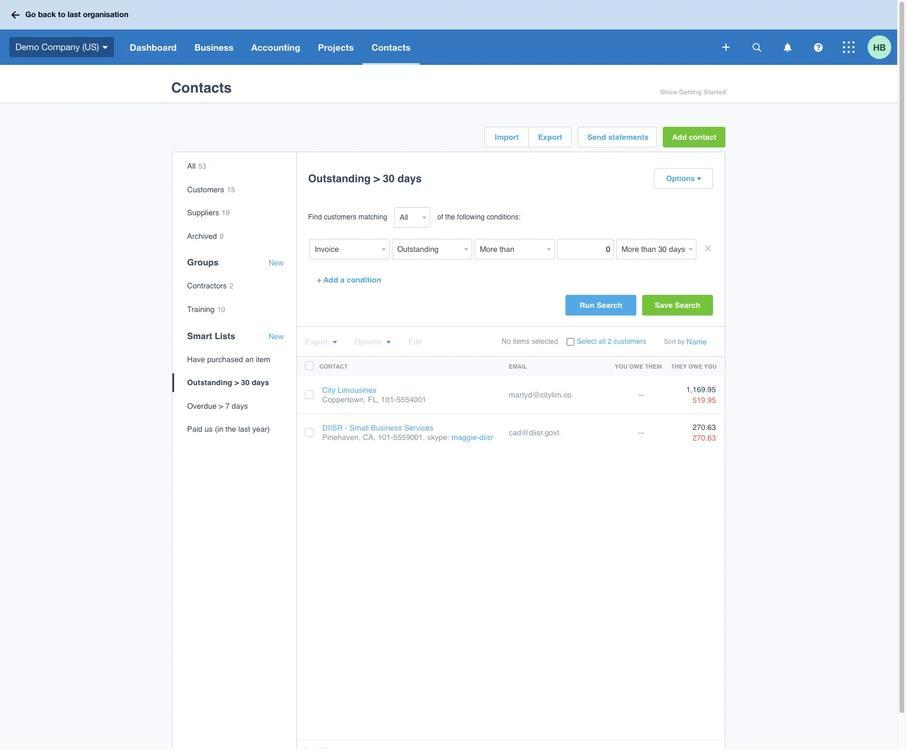 Task type: vqa. For each thing, say whether or not it's contained in the screenshot.
Clear image
no



Task type: locate. For each thing, give the bounding box(es) containing it.
edit button
[[409, 338, 422, 347]]

diisr
[[322, 424, 343, 433]]

101- down diisr - small business services link on the bottom left of the page
[[378, 433, 393, 442]]

None text field
[[309, 239, 379, 260], [475, 239, 544, 260], [557, 239, 614, 260], [616, 239, 686, 260], [309, 239, 379, 260], [475, 239, 544, 260], [557, 239, 614, 260], [616, 239, 686, 260]]

None checkbox
[[567, 339, 575, 346]]

all 53
[[187, 162, 206, 171]]

0 horizontal spatial options button
[[355, 338, 391, 347]]

1 vertical spatial add
[[324, 276, 338, 285]]

1 horizontal spatial options button
[[655, 169, 713, 188]]

services
[[404, 424, 434, 433]]

0 horizontal spatial >
[[219, 402, 223, 411]]

1 horizontal spatial business
[[371, 424, 402, 433]]

+
[[317, 276, 322, 285]]

el image up contact
[[332, 341, 337, 345]]

— for 1,169.95
[[638, 391, 645, 400]]

1 horizontal spatial last
[[238, 425, 250, 434]]

270.63 270.63
[[693, 423, 716, 443]]

1 horizontal spatial 2
[[608, 338, 612, 346]]

svg image
[[11, 11, 19, 19], [752, 43, 761, 52], [784, 43, 791, 52]]

1 horizontal spatial contacts
[[372, 42, 411, 53]]

suppliers
[[187, 209, 219, 217]]

0 vertical spatial export button
[[529, 128, 572, 147]]

search right the run
[[597, 301, 622, 310]]

you
[[615, 363, 628, 370], [704, 363, 717, 370]]

options for of the following conditions:
[[666, 174, 695, 183]]

1 vertical spatial 2
[[608, 338, 612, 346]]

0 horizontal spatial 2
[[230, 282, 234, 291]]

el image inside export button
[[332, 341, 337, 345]]

of the following conditions:
[[437, 213, 521, 221]]

add
[[672, 133, 687, 142], [324, 276, 338, 285]]

2 search from the left
[[675, 301, 701, 310]]

1 vertical spatial the
[[226, 425, 236, 434]]

2 el image from the left
[[386, 341, 391, 345]]

item
[[256, 355, 270, 364]]

1 horizontal spatial 30
[[383, 172, 395, 185]]

1 vertical spatial options
[[355, 338, 381, 347]]

projects button
[[309, 30, 363, 65]]

0 horizontal spatial customers
[[324, 213, 357, 221]]

options left edit button
[[355, 338, 381, 347]]

coppertown,
[[322, 395, 366, 404]]

outstanding > 30 days down have purchased an item
[[187, 379, 269, 387]]

0 vertical spatial new link
[[269, 259, 284, 268]]

have purchased an item
[[187, 355, 270, 364]]

1 vertical spatial new link
[[269, 332, 284, 341]]

owe for you
[[629, 363, 643, 370]]

projects
[[318, 42, 354, 53]]

export right import button
[[538, 133, 562, 142]]

outstanding > 30 days up matching
[[308, 172, 422, 185]]

2
[[230, 282, 234, 291], [608, 338, 612, 346]]

city limousines link
[[322, 386, 377, 395]]

1 horizontal spatial search
[[675, 301, 701, 310]]

1 vertical spatial outstanding > 30 days
[[187, 379, 269, 387]]

0 vertical spatial business
[[194, 42, 234, 53]]

navigation inside banner
[[121, 30, 714, 65]]

101- right fl,
[[381, 395, 397, 404]]

suppliers 19
[[187, 209, 230, 217]]

paid us (in the last year)
[[187, 425, 270, 434]]

fl,
[[368, 395, 379, 404]]

1 horizontal spatial options
[[666, 174, 695, 183]]

contractors
[[187, 282, 227, 291]]

the
[[445, 213, 455, 221], [226, 425, 236, 434]]

2 vertical spatial >
[[219, 402, 223, 411]]

1 horizontal spatial days
[[252, 379, 269, 387]]

customers up you owe them
[[614, 338, 646, 346]]

-
[[345, 424, 348, 433]]

statements
[[608, 133, 649, 142]]

demo company (us)
[[15, 42, 99, 52]]

(in
[[215, 425, 223, 434]]

accounting
[[251, 42, 300, 53]]

1 horizontal spatial >
[[234, 379, 239, 387]]

us
[[205, 425, 213, 434]]

> left 7 on the bottom
[[219, 402, 223, 411]]

0 vertical spatial 101-
[[381, 395, 397, 404]]

1 owe from the left
[[629, 363, 643, 370]]

days down item
[[252, 379, 269, 387]]

0 vertical spatial 2
[[230, 282, 234, 291]]

1 vertical spatial contacts
[[171, 80, 232, 96]]

search right save
[[675, 301, 701, 310]]

1 vertical spatial >
[[234, 379, 239, 387]]

1 vertical spatial 270.63
[[693, 434, 716, 443]]

1 horizontal spatial owe
[[689, 363, 703, 370]]

101-
[[381, 395, 397, 404], [378, 433, 393, 442]]

selected
[[532, 338, 558, 346]]

1 search from the left
[[597, 301, 622, 310]]

1 horizontal spatial outstanding
[[308, 172, 371, 185]]

options
[[666, 174, 695, 183], [355, 338, 381, 347]]

0 horizontal spatial options
[[355, 338, 381, 347]]

—
[[638, 391, 645, 400], [638, 429, 645, 437]]

svg image
[[843, 41, 855, 53], [814, 43, 823, 52], [723, 44, 730, 51], [102, 46, 108, 49]]

options button for email
[[355, 338, 391, 347]]

0 vertical spatial outstanding > 30 days
[[308, 172, 422, 185]]

show
[[660, 89, 678, 96]]

pinehaven,
[[322, 433, 361, 442]]

search for run search
[[597, 301, 622, 310]]

days right 7 on the bottom
[[232, 402, 248, 411]]

business inside business dropdown button
[[194, 42, 234, 53]]

outstanding up overdue > 7 days
[[187, 379, 232, 387]]

add right '+'
[[324, 276, 338, 285]]

import button
[[485, 128, 528, 147]]

0 vertical spatial contacts
[[372, 42, 411, 53]]

0 vertical spatial options button
[[655, 169, 713, 188]]

1 horizontal spatial add
[[672, 133, 687, 142]]

0 horizontal spatial owe
[[629, 363, 643, 370]]

0 vertical spatial last
[[68, 10, 81, 19]]

101- inside diisr - small business services pinehaven, ca, 101-5559001, skype: maggie-diisr
[[378, 433, 393, 442]]

101- inside city limousines coppertown, fl, 101-5554001
[[381, 395, 397, 404]]

name
[[687, 338, 707, 347]]

training 10
[[187, 305, 225, 314]]

purchased
[[207, 355, 243, 364]]

0 horizontal spatial svg image
[[11, 11, 19, 19]]

export up contact
[[305, 338, 327, 347]]

2 horizontal spatial >
[[374, 172, 380, 185]]

> down have purchased an item
[[234, 379, 239, 387]]

1 vertical spatial last
[[238, 425, 250, 434]]

1 vertical spatial —
[[638, 429, 645, 437]]

export button right import button
[[529, 128, 572, 147]]

5559001,
[[393, 433, 425, 442]]

2 owe from the left
[[689, 363, 703, 370]]

contacts right projects
[[372, 42, 411, 53]]

15
[[227, 186, 235, 194]]

1 horizontal spatial export button
[[529, 128, 572, 147]]

1,169.95 519.95
[[686, 385, 716, 405]]

navigation
[[121, 30, 714, 65]]

0
[[220, 232, 224, 241]]

+ add a condition button
[[308, 270, 390, 290]]

export button up contact
[[305, 338, 337, 347]]

2 vertical spatial days
[[232, 402, 248, 411]]

owe right they
[[689, 363, 703, 370]]

0 horizontal spatial el image
[[332, 341, 337, 345]]

1 new link from the top
[[269, 259, 284, 268]]

1 vertical spatial outstanding
[[187, 379, 232, 387]]

> up matching
[[374, 172, 380, 185]]

1 vertical spatial export button
[[305, 338, 337, 347]]

send statements
[[587, 133, 649, 142]]

go back to last organisation
[[25, 10, 128, 19]]

diisr - small business services pinehaven, ca, 101-5559001, skype: maggie-diisr
[[322, 424, 493, 442]]

0 horizontal spatial business
[[194, 42, 234, 53]]

0 horizontal spatial add
[[324, 276, 338, 285]]

customers
[[324, 213, 357, 221], [614, 338, 646, 346]]

find customers matching
[[308, 213, 387, 221]]

el image left edit
[[386, 341, 391, 345]]

customers right find
[[324, 213, 357, 221]]

city limousines coppertown, fl, 101-5554001
[[322, 386, 426, 404]]

last right to on the top
[[68, 10, 81, 19]]

contacts inside "contacts" dropdown button
[[372, 42, 411, 53]]

have
[[187, 355, 205, 364]]

new for groups
[[269, 259, 284, 268]]

0 vertical spatial outstanding
[[308, 172, 371, 185]]

0 vertical spatial >
[[374, 172, 380, 185]]

1 — from the top
[[638, 391, 645, 400]]

2 horizontal spatial days
[[398, 172, 422, 185]]

they
[[671, 363, 687, 370]]

0 vertical spatial add
[[672, 133, 687, 142]]

0 vertical spatial —
[[638, 391, 645, 400]]

1 vertical spatial options button
[[355, 338, 391, 347]]

None text field
[[392, 239, 462, 260]]

new link
[[269, 259, 284, 268], [269, 332, 284, 341]]

run search
[[580, 301, 622, 310]]

2 horizontal spatial svg image
[[784, 43, 791, 52]]

days up the all 'text box'
[[398, 172, 422, 185]]

30
[[383, 172, 395, 185], [241, 379, 250, 387]]

270.63
[[693, 423, 716, 432], [693, 434, 716, 443]]

2 — from the top
[[638, 429, 645, 437]]

the right the of
[[445, 213, 455, 221]]

0 vertical spatial customers
[[324, 213, 357, 221]]

1 vertical spatial 101-
[[378, 433, 393, 442]]

last left year)
[[238, 425, 250, 434]]

el image
[[332, 341, 337, 345], [386, 341, 391, 345]]

year)
[[252, 425, 270, 434]]

options button
[[655, 169, 713, 188], [355, 338, 391, 347]]

add left contact
[[672, 133, 687, 142]]

you down select all 2 customers
[[615, 363, 628, 370]]

1 vertical spatial new
[[269, 332, 284, 341]]

1 el image from the left
[[332, 341, 337, 345]]

30 down an
[[241, 379, 250, 387]]

outstanding up find customers matching
[[308, 172, 371, 185]]

the right '(in' on the bottom left
[[226, 425, 236, 434]]

2 right contractors
[[230, 282, 234, 291]]

you up the 1,169.95
[[704, 363, 717, 370]]

30 up matching
[[383, 172, 395, 185]]

1 vertical spatial 30
[[241, 379, 250, 387]]

navigation containing dashboard
[[121, 30, 714, 65]]

1 horizontal spatial customers
[[614, 338, 646, 346]]

svg image inside go back to last organisation 'link'
[[11, 11, 19, 19]]

1 vertical spatial business
[[371, 424, 402, 433]]

outstanding
[[308, 172, 371, 185], [187, 379, 232, 387]]

0 vertical spatial options
[[666, 174, 695, 183]]

1 horizontal spatial you
[[704, 363, 717, 370]]

1 new from the top
[[269, 259, 284, 268]]

a
[[340, 276, 345, 285]]

options left el image
[[666, 174, 695, 183]]

0 vertical spatial 270.63
[[693, 423, 716, 432]]

training
[[187, 305, 215, 314]]

show getting started
[[660, 89, 726, 96]]

1 horizontal spatial the
[[445, 213, 455, 221]]

show getting started link
[[660, 86, 726, 99]]

2 270.63 from the top
[[693, 434, 716, 443]]

0 horizontal spatial you
[[615, 363, 628, 370]]

paid
[[187, 425, 203, 434]]

city
[[322, 386, 336, 395]]

2 you from the left
[[704, 363, 717, 370]]

0 vertical spatial export
[[538, 133, 562, 142]]

cad@diisr.govt
[[509, 429, 559, 437]]

new for smart lists
[[269, 332, 284, 341]]

banner containing hb
[[0, 0, 897, 65]]

go back to last organisation link
[[7, 4, 136, 25]]

import
[[495, 133, 519, 142]]

1 vertical spatial export
[[305, 338, 327, 347]]

0 vertical spatial 30
[[383, 172, 395, 185]]

1 you from the left
[[615, 363, 628, 370]]

contacts down business dropdown button
[[171, 80, 232, 96]]

1 vertical spatial customers
[[614, 338, 646, 346]]

0 vertical spatial new
[[269, 259, 284, 268]]

outstanding > 30 days
[[308, 172, 422, 185], [187, 379, 269, 387]]

new link for smart lists
[[269, 332, 284, 341]]

banner
[[0, 0, 897, 65]]

items
[[513, 338, 530, 346]]

export button
[[529, 128, 572, 147], [305, 338, 337, 347]]

1 horizontal spatial el image
[[386, 341, 391, 345]]

martyd@citylim.co
[[509, 391, 572, 400]]

options for email
[[355, 338, 381, 347]]

owe left them
[[629, 363, 643, 370]]

add inside add contact button
[[672, 133, 687, 142]]

53
[[198, 162, 206, 171]]

2 right "all"
[[608, 338, 612, 346]]

0 horizontal spatial last
[[68, 10, 81, 19]]

options button down add contact button at the top
[[655, 169, 713, 188]]

0 horizontal spatial search
[[597, 301, 622, 310]]

of
[[437, 213, 443, 221]]

2 new from the top
[[269, 332, 284, 341]]

2 new link from the top
[[269, 332, 284, 341]]

options button left edit button
[[355, 338, 391, 347]]



Task type: describe. For each thing, give the bounding box(es) containing it.
(us)
[[82, 42, 99, 52]]

customers
[[187, 185, 224, 194]]

they owe you
[[671, 363, 717, 370]]

0 horizontal spatial outstanding > 30 days
[[187, 379, 269, 387]]

following
[[457, 213, 485, 221]]

+ add a condition
[[317, 276, 381, 285]]

el image for export
[[332, 341, 337, 345]]

519.95
[[693, 396, 716, 405]]

0 horizontal spatial outstanding
[[187, 379, 232, 387]]

no items selected
[[502, 338, 558, 346]]

started
[[704, 89, 726, 96]]

add inside + add a condition button
[[324, 276, 338, 285]]

matching
[[359, 213, 387, 221]]

contact
[[319, 363, 348, 370]]

business button
[[186, 30, 242, 65]]

0 horizontal spatial the
[[226, 425, 236, 434]]

diisr - small business services link
[[322, 424, 434, 433]]

them
[[645, 363, 662, 370]]

owe for they
[[689, 363, 703, 370]]

dashboard
[[130, 42, 177, 53]]

run
[[580, 301, 595, 310]]

el image
[[696, 177, 701, 181]]

demo company (us) button
[[0, 30, 121, 65]]

demo
[[15, 42, 39, 52]]

1 270.63 from the top
[[693, 423, 716, 432]]

smart
[[187, 331, 212, 341]]

select
[[577, 338, 597, 346]]

overdue
[[187, 402, 217, 411]]

lists
[[215, 331, 235, 341]]

sort by name
[[664, 338, 707, 347]]

el image for options
[[386, 341, 391, 345]]

hb
[[873, 42, 886, 52]]

getting
[[679, 89, 702, 96]]

archived
[[187, 232, 217, 241]]

add contact
[[672, 133, 717, 142]]

search for save search
[[675, 301, 701, 310]]

dashboard link
[[121, 30, 186, 65]]

All text field
[[394, 207, 420, 228]]

condition
[[347, 276, 381, 285]]

company
[[41, 42, 80, 52]]

email
[[509, 363, 527, 370]]

by
[[678, 338, 685, 346]]

an
[[245, 355, 254, 364]]

smart lists
[[187, 331, 235, 341]]

name button
[[687, 338, 707, 347]]

back
[[38, 10, 56, 19]]

ca,
[[363, 433, 376, 442]]

customers 15
[[187, 185, 235, 194]]

0 horizontal spatial contacts
[[171, 80, 232, 96]]

all
[[599, 338, 606, 346]]

1 horizontal spatial export
[[538, 133, 562, 142]]

0 horizontal spatial 30
[[241, 379, 250, 387]]

0 horizontal spatial days
[[232, 402, 248, 411]]

run search button
[[566, 295, 636, 316]]

add contact button
[[663, 127, 726, 148]]

1 horizontal spatial svg image
[[752, 43, 761, 52]]

overdue > 7 days
[[187, 402, 248, 411]]

save
[[655, 301, 673, 310]]

svg image inside demo company (us) 'popup button'
[[102, 46, 108, 49]]

0 horizontal spatial export
[[305, 338, 327, 347]]

save search button
[[642, 295, 713, 316]]

to
[[58, 10, 65, 19]]

7
[[225, 402, 230, 411]]

last inside go back to last organisation 'link'
[[68, 10, 81, 19]]

options button for of the following conditions:
[[655, 169, 713, 188]]

send statements button
[[579, 128, 657, 147]]

1 horizontal spatial outstanding > 30 days
[[308, 172, 422, 185]]

maggie-
[[452, 433, 479, 442]]

0 vertical spatial days
[[398, 172, 422, 185]]

groups
[[187, 258, 219, 268]]

contact
[[689, 133, 717, 142]]

diisr
[[479, 433, 493, 442]]

small
[[350, 424, 369, 433]]

conditions:
[[487, 213, 521, 221]]

0 vertical spatial the
[[445, 213, 455, 221]]

save search
[[655, 301, 701, 310]]

business inside diisr - small business services pinehaven, ca, 101-5559001, skype: maggie-diisr
[[371, 424, 402, 433]]

2 inside contractors 2
[[230, 282, 234, 291]]

0 horizontal spatial export button
[[305, 338, 337, 347]]

skype:
[[427, 433, 450, 442]]

send
[[587, 133, 606, 142]]

1 vertical spatial days
[[252, 379, 269, 387]]

accounting button
[[242, 30, 309, 65]]

maggie-diisr link
[[452, 433, 493, 442]]

5554001
[[397, 395, 426, 404]]

edit
[[409, 338, 422, 347]]

contacts button
[[363, 30, 420, 65]]

hb button
[[868, 30, 897, 65]]

find
[[308, 213, 322, 221]]

select all 2 customers
[[577, 338, 646, 346]]

contractors 2
[[187, 282, 234, 291]]

new link for groups
[[269, 259, 284, 268]]

— for 270.63
[[638, 429, 645, 437]]

no
[[502, 338, 511, 346]]

1,169.95
[[686, 385, 716, 394]]

you owe them
[[615, 363, 662, 370]]

sort
[[664, 338, 676, 346]]

10
[[217, 306, 225, 314]]

go
[[25, 10, 36, 19]]



